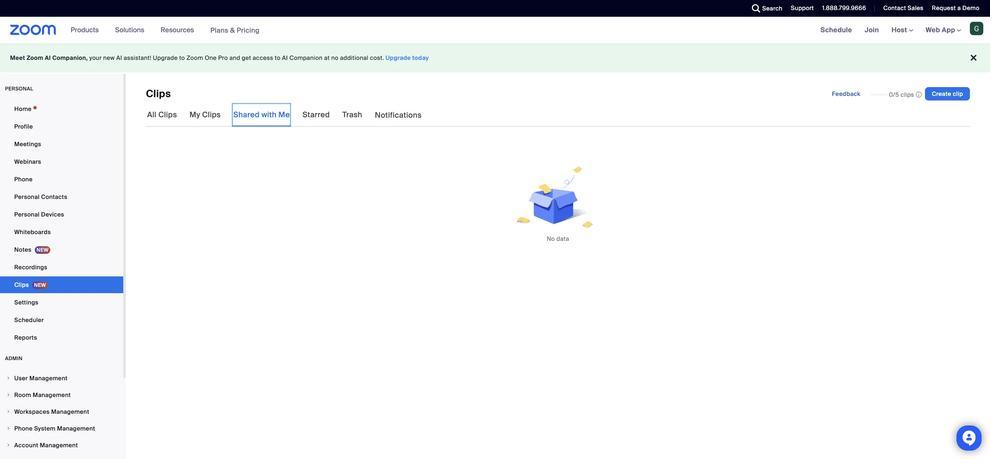 Task type: locate. For each thing, give the bounding box(es) containing it.
1 vertical spatial right image
[[6, 410, 11, 415]]

1 horizontal spatial ai
[[116, 54, 122, 62]]

webinars link
[[0, 154, 123, 170]]

right image left user
[[6, 376, 11, 381]]

management up account management menu item
[[57, 425, 95, 433]]

phone link
[[0, 171, 123, 188]]

2 horizontal spatial ai
[[282, 54, 288, 62]]

ai left companion
[[282, 54, 288, 62]]

room management
[[14, 392, 71, 399]]

meet zoom ai companion, footer
[[0, 44, 991, 73]]

notes
[[14, 246, 31, 254]]

1 vertical spatial personal
[[14, 211, 40, 219]]

settings
[[14, 299, 38, 307]]

support link
[[785, 0, 816, 17], [791, 4, 814, 12]]

1 vertical spatial right image
[[6, 427, 11, 432]]

system
[[34, 425, 56, 433]]

right image left room
[[6, 393, 11, 398]]

room
[[14, 392, 31, 399]]

product information navigation
[[64, 17, 266, 44]]

management for room management
[[33, 392, 71, 399]]

&
[[230, 26, 235, 35]]

products
[[71, 26, 99, 34]]

join
[[865, 26, 879, 34]]

0 vertical spatial personal
[[14, 193, 40, 201]]

upgrade
[[153, 54, 178, 62], [386, 54, 411, 62]]

admin menu menu
[[0, 371, 123, 460]]

additional
[[340, 54, 369, 62]]

1 horizontal spatial zoom
[[187, 54, 203, 62]]

right image
[[6, 376, 11, 381], [6, 410, 11, 415], [6, 443, 11, 448]]

user management menu item
[[0, 371, 123, 387]]

clips
[[901, 91, 915, 98]]

clips up settings
[[14, 282, 29, 289]]

account
[[14, 442, 38, 450]]

phone
[[14, 176, 33, 183], [14, 425, 33, 433]]

zoom logo image
[[10, 25, 56, 35]]

companion,
[[52, 54, 88, 62]]

clips link
[[0, 277, 123, 294]]

a
[[958, 4, 961, 12]]

no
[[547, 235, 555, 243]]

whiteboards
[[14, 229, 51, 236]]

meetings
[[14, 141, 41, 148]]

phone system management menu item
[[0, 421, 123, 437]]

personal up personal devices on the top
[[14, 193, 40, 201]]

0 horizontal spatial to
[[179, 54, 185, 62]]

0 horizontal spatial zoom
[[27, 54, 43, 62]]

home link
[[0, 101, 123, 117]]

my clips tab
[[188, 103, 222, 127]]

shared with me tab
[[232, 103, 291, 127]]

management for user management
[[29, 375, 67, 383]]

1 personal from the top
[[14, 193, 40, 201]]

management for account management
[[40, 442, 78, 450]]

workspaces management
[[14, 409, 89, 416]]

web
[[926, 26, 941, 34]]

0 horizontal spatial upgrade
[[153, 54, 178, 62]]

1 right image from the top
[[6, 393, 11, 398]]

support
[[791, 4, 814, 12]]

zoom
[[27, 54, 43, 62], [187, 54, 203, 62]]

create clip
[[932, 90, 964, 98]]

2 vertical spatial right image
[[6, 443, 11, 448]]

1 right image from the top
[[6, 376, 11, 381]]

recordings link
[[0, 259, 123, 276]]

2 to from the left
[[275, 54, 281, 62]]

phone up account
[[14, 425, 33, 433]]

meetings navigation
[[815, 17, 991, 44]]

account management
[[14, 442, 78, 450]]

1 zoom from the left
[[27, 54, 43, 62]]

banner
[[0, 17, 991, 44]]

management for workspaces management
[[51, 409, 89, 416]]

reports
[[14, 334, 37, 342]]

starred tab
[[301, 103, 331, 127]]

personal menu menu
[[0, 101, 123, 347]]

to down resources dropdown button
[[179, 54, 185, 62]]

clips right my
[[202, 110, 221, 120]]

2 phone from the top
[[14, 425, 33, 433]]

personal inside personal devices link
[[14, 211, 40, 219]]

admin
[[5, 356, 23, 362]]

1 to from the left
[[179, 54, 185, 62]]

2 personal from the top
[[14, 211, 40, 219]]

demo
[[963, 4, 980, 12]]

user management
[[14, 375, 67, 383]]

join link
[[859, 17, 886, 44]]

one
[[205, 54, 217, 62]]

ai
[[45, 54, 51, 62], [116, 54, 122, 62], [282, 54, 288, 62]]

2 right image from the top
[[6, 427, 11, 432]]

feedback button
[[826, 87, 868, 101]]

user
[[14, 375, 28, 383]]

1 ai from the left
[[45, 54, 51, 62]]

right image inside room management menu item
[[6, 393, 11, 398]]

0 vertical spatial phone
[[14, 176, 33, 183]]

solutions button
[[115, 17, 148, 44]]

shared with me
[[233, 110, 290, 120]]

solutions
[[115, 26, 144, 34]]

notes link
[[0, 242, 123, 258]]

phone inside personal menu menu
[[14, 176, 33, 183]]

right image inside account management menu item
[[6, 443, 11, 448]]

1 phone from the top
[[14, 176, 33, 183]]

room management menu item
[[0, 388, 123, 404]]

no
[[331, 54, 339, 62]]

trash
[[343, 110, 362, 120]]

phone system management
[[14, 425, 95, 433]]

management down room management menu item
[[51, 409, 89, 416]]

personal inside personal contacts link
[[14, 193, 40, 201]]

management up workspaces management
[[33, 392, 71, 399]]

ai right the new at the top
[[116, 54, 122, 62]]

upgrade right cost.
[[386, 54, 411, 62]]

2 right image from the top
[[6, 410, 11, 415]]

zoom right meet
[[27, 54, 43, 62]]

3 right image from the top
[[6, 443, 11, 448]]

0/5 clips application
[[871, 91, 922, 99]]

me
[[279, 110, 290, 120]]

get
[[242, 54, 251, 62]]

personal up whiteboards
[[14, 211, 40, 219]]

profile link
[[0, 118, 123, 135]]

no data
[[547, 235, 569, 243]]

0/5
[[889, 91, 900, 98]]

clips inside the my clips tab
[[202, 110, 221, 120]]

scheduler
[[14, 317, 44, 324]]

management down phone system management menu item
[[40, 442, 78, 450]]

1 horizontal spatial to
[[275, 54, 281, 62]]

phone down webinars
[[14, 176, 33, 183]]

upgrade down product information navigation
[[153, 54, 178, 62]]

1 horizontal spatial upgrade
[[386, 54, 411, 62]]

personal
[[5, 86, 33, 92]]

web app button
[[926, 26, 962, 34]]

right image left system
[[6, 427, 11, 432]]

all clips
[[147, 110, 177, 120]]

right image
[[6, 393, 11, 398], [6, 427, 11, 432]]

personal
[[14, 193, 40, 201], [14, 211, 40, 219]]

to right the "access"
[[275, 54, 281, 62]]

plans & pricing link
[[210, 26, 260, 35], [210, 26, 260, 35]]

0 horizontal spatial ai
[[45, 54, 51, 62]]

1.888.799.9666 button
[[816, 0, 869, 17], [823, 4, 867, 12]]

right image left account
[[6, 443, 11, 448]]

contact sales
[[884, 4, 924, 12]]

scheduler link
[[0, 312, 123, 329]]

my clips
[[190, 110, 221, 120]]

clips right all at the left
[[158, 110, 177, 120]]

management inside "menu item"
[[51, 409, 89, 416]]

right image left workspaces on the left bottom of the page
[[6, 410, 11, 415]]

management
[[29, 375, 67, 383], [33, 392, 71, 399], [51, 409, 89, 416], [57, 425, 95, 433], [40, 442, 78, 450]]

personal for personal devices
[[14, 211, 40, 219]]

your
[[89, 54, 102, 62]]

right image inside workspaces management "menu item"
[[6, 410, 11, 415]]

right image for phone
[[6, 427, 11, 432]]

management up room management
[[29, 375, 67, 383]]

settings link
[[0, 295, 123, 311]]

devices
[[41, 211, 64, 219]]

resources
[[161, 26, 194, 34]]

search
[[763, 5, 783, 12]]

0 vertical spatial right image
[[6, 393, 11, 398]]

meet zoom ai companion, your new ai assistant! upgrade to zoom one pro and get access to ai companion at no additional cost. upgrade today
[[10, 54, 429, 62]]

feedback
[[832, 90, 861, 98]]

1 vertical spatial phone
[[14, 425, 33, 433]]

right image inside user management menu item
[[6, 376, 11, 381]]

ai left companion,
[[45, 54, 51, 62]]

0 vertical spatial right image
[[6, 376, 11, 381]]

phone inside menu item
[[14, 425, 33, 433]]

zoom left one on the left
[[187, 54, 203, 62]]

right image inside phone system management menu item
[[6, 427, 11, 432]]

clip
[[953, 90, 964, 98]]



Task type: describe. For each thing, give the bounding box(es) containing it.
recordings
[[14, 264, 47, 271]]

clips inside all clips tab
[[158, 110, 177, 120]]

personal devices
[[14, 211, 64, 219]]

products button
[[71, 17, 103, 44]]

tabs of clips tab list
[[146, 103, 423, 127]]

shared
[[233, 110, 260, 120]]

data
[[557, 235, 569, 243]]

all clips tab
[[146, 103, 178, 127]]

webinars
[[14, 158, 41, 166]]

schedule
[[821, 26, 853, 34]]

2 ai from the left
[[116, 54, 122, 62]]

3 ai from the left
[[282, 54, 288, 62]]

personal devices link
[[0, 206, 123, 223]]

search button
[[746, 0, 785, 17]]

phone for phone system management
[[14, 425, 33, 433]]

account management menu item
[[0, 438, 123, 454]]

cost.
[[370, 54, 384, 62]]

my
[[190, 110, 200, 120]]

access
[[253, 54, 273, 62]]

personal for personal contacts
[[14, 193, 40, 201]]

1 upgrade from the left
[[153, 54, 178, 62]]

create
[[932, 90, 952, 98]]

meetings link
[[0, 136, 123, 153]]

banner containing products
[[0, 17, 991, 44]]

resources button
[[161, 17, 198, 44]]

whiteboards link
[[0, 224, 123, 241]]

2 upgrade from the left
[[386, 54, 411, 62]]

clips up all clips tab
[[146, 87, 171, 100]]

host
[[892, 26, 909, 34]]

companion
[[290, 54, 323, 62]]

web app
[[926, 26, 956, 34]]

sales
[[908, 4, 924, 12]]

plans
[[210, 26, 228, 35]]

right image for account management
[[6, 443, 11, 448]]

app
[[942, 26, 956, 34]]

host button
[[892, 26, 914, 34]]

request a demo
[[932, 4, 980, 12]]

pricing
[[237, 26, 260, 35]]

personal contacts
[[14, 193, 67, 201]]

at
[[324, 54, 330, 62]]

trash tab
[[341, 103, 364, 127]]

starred
[[303, 110, 330, 120]]

notifications
[[375, 110, 422, 120]]

profile picture image
[[970, 22, 984, 35]]

new
[[103, 54, 115, 62]]

and
[[230, 54, 240, 62]]

contact
[[884, 4, 907, 12]]

home
[[14, 105, 32, 113]]

profile
[[14, 123, 33, 130]]

schedule link
[[815, 17, 859, 44]]

1.888.799.9666
[[823, 4, 867, 12]]

request
[[932, 4, 956, 12]]

contacts
[[41, 193, 67, 201]]

right image for room
[[6, 393, 11, 398]]

create clip button
[[926, 87, 970, 101]]

upgrade today link
[[386, 54, 429, 62]]

reports link
[[0, 330, 123, 347]]

phone for phone
[[14, 176, 33, 183]]

assistant!
[[124, 54, 151, 62]]

meet
[[10, 54, 25, 62]]

workspaces
[[14, 409, 50, 416]]

clips inside clips link
[[14, 282, 29, 289]]

personal contacts link
[[0, 189, 123, 206]]

today
[[413, 54, 429, 62]]

0/5 clips
[[889, 91, 915, 98]]

right image for workspaces management
[[6, 410, 11, 415]]

pro
[[218, 54, 228, 62]]

2 zoom from the left
[[187, 54, 203, 62]]

plans & pricing
[[210, 26, 260, 35]]

with
[[262, 110, 277, 120]]

workspaces management menu item
[[0, 404, 123, 420]]

right image for user management
[[6, 376, 11, 381]]



Task type: vqa. For each thing, say whether or not it's contained in the screenshot.
the top Personal
yes



